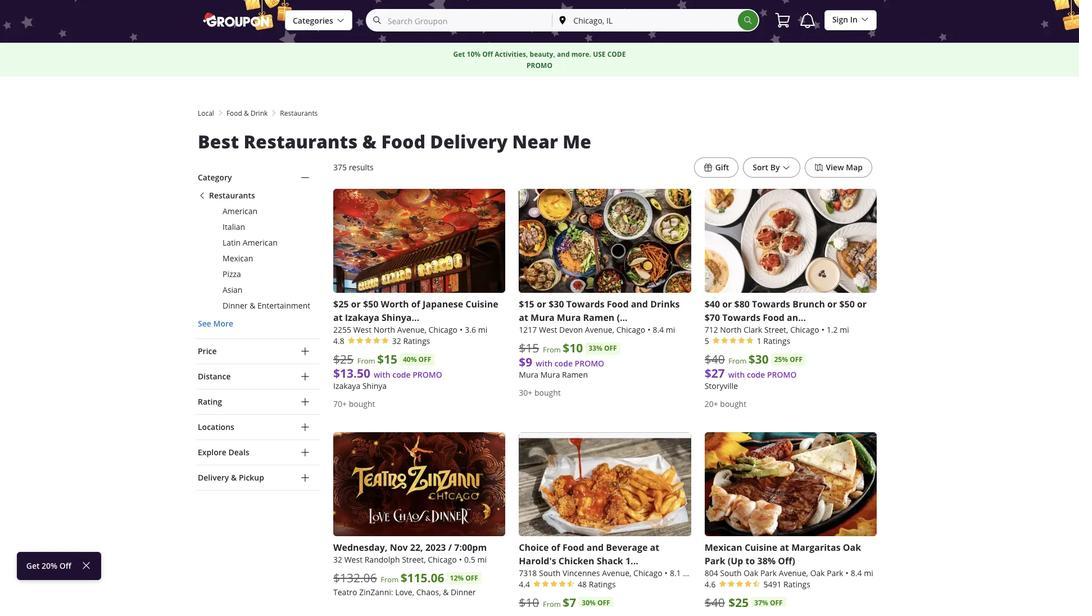 Task type: describe. For each thing, give the bounding box(es) containing it.
view map button
[[806, 157, 873, 178]]

5 or from the left
[[858, 298, 867, 311]]

(...
[[617, 312, 628, 324]]

2 horizontal spatial bought
[[721, 399, 747, 410]]

cuisine inside mexican cuisine at margaritas oak park (up to 38% off) 804 south oak park avenue, oak park • 8.4 mi
[[745, 542, 778, 554]]

from $30
[[729, 352, 769, 368]]

/
[[449, 542, 452, 554]]

west inside wednesday, nov 22, 2023 / 7:00pm 32 west randolph street, chicago • 0.5 mi
[[345, 555, 363, 565]]

5491 ratings
[[764, 579, 811, 590]]

$9
[[519, 354, 533, 371]]

$15 inside $25 from $15 40% off $13.50 with code promo izakaya shinya
[[377, 352, 398, 368]]

4.6
[[705, 579, 716, 590]]

sort by
[[753, 162, 780, 173]]

shack
[[597, 555, 624, 568]]

category
[[198, 172, 232, 183]]

promo inside "get 10% off activities, beauty, and more. use code promo"
[[527, 60, 553, 70]]

food & drink
[[227, 109, 268, 118]]

local link
[[198, 108, 214, 118]]

33% off
[[589, 344, 617, 353]]

32 inside wednesday, nov 22, 2023 / 7:00pm 32 west randolph street, chicago • 0.5 mi
[[333, 555, 342, 565]]

& inside american italian latin american mexican pizza asian dinner & entertainment
[[250, 300, 256, 311]]

code for $9
[[555, 358, 573, 369]]

48
[[578, 579, 587, 590]]

pizza
[[223, 269, 241, 279]]

40%
[[403, 355, 417, 365]]

mura up 30+
[[519, 370, 539, 380]]

mi inside $15 or $30 towards food and drinks at mura mura ramen (... 1217 west devon avenue, chicago • 8.4 mi
[[666, 325, 676, 335]]

1 horizontal spatial park
[[761, 568, 777, 579]]

teatro zinzanni: love, chaos, & dinner
[[333, 587, 476, 598]]

nov
[[390, 542, 408, 554]]

ramen inside $9 with code promo mura mura ramen
[[562, 370, 588, 380]]

use
[[593, 49, 606, 59]]

chicago inside the $40 or $80 towards brunch or $50 or $70 towards food an... 712 north clark street, chicago • 1.2 mi
[[791, 325, 820, 335]]

375 results
[[333, 162, 374, 173]]

20+
[[705, 399, 719, 410]]

$25 for 2255 west north avenue, chicago
[[333, 298, 349, 311]]

view
[[826, 162, 844, 173]]

avenue, inside mexican cuisine at margaritas oak park (up to 38% off) 804 south oak park avenue, oak park • 8.4 mi
[[779, 568, 809, 579]]

explore
[[198, 447, 227, 458]]

choice
[[519, 542, 549, 554]]

1.2
[[827, 325, 838, 335]]

north inside $25 or $50 worth of japanese cuisine at izakaya shinya... 2255 west north avenue, chicago • 3.6 mi
[[374, 325, 395, 335]]

wednesday, nov 22, 2023 / 7:00pm 32 west randolph street, chicago • 0.5 mi
[[333, 542, 487, 565]]

& right chaos,
[[443, 587, 449, 598]]

Chicago, IL search field
[[553, 10, 738, 30]]

west inside $15 or $30 towards food and drinks at mura mura ramen (... 1217 west devon avenue, chicago • 8.4 mi
[[539, 325, 558, 335]]

pickup
[[239, 472, 264, 483]]

at inside mexican cuisine at margaritas oak park (up to 38% off) 804 south oak park avenue, oak park • 8.4 mi
[[780, 542, 790, 554]]

1 horizontal spatial dinner
[[451, 587, 476, 598]]

12% off
[[450, 574, 479, 583]]

$50 inside $25 or $50 worth of japanese cuisine at izakaya shinya... 2255 west north avenue, chicago • 3.6 mi
[[363, 298, 379, 311]]

2023
[[426, 542, 446, 554]]

mi inside mexican cuisine at margaritas oak park (up to 38% off) 804 south oak park avenue, oak park • 8.4 mi
[[864, 568, 874, 579]]

mi inside choice of food and beverage at harold's chicken shack 1... 7318 south vincennes avenue, chicago • 8.1 mi
[[683, 568, 693, 579]]

more
[[213, 318, 233, 329]]

$15 for $15 or $30 towards food and drinks at mura mura ramen (... 1217 west devon avenue, chicago • 8.4 mi
[[519, 298, 535, 311]]

harold's
[[519, 555, 557, 568]]

west inside $25 or $50 worth of japanese cuisine at izakaya shinya... 2255 west north avenue, chicago • 3.6 mi
[[354, 325, 372, 335]]

mi inside the $40 or $80 towards brunch or $50 or $70 towards food an... 712 north clark street, chicago • 1.2 mi
[[840, 325, 850, 335]]

code for $27
[[747, 370, 766, 380]]

search element
[[738, 10, 759, 30]]

mi inside wednesday, nov 22, 2023 / 7:00pm 32 west randolph street, chicago • 0.5 mi
[[478, 555, 487, 565]]

712
[[705, 325, 719, 335]]

2 horizontal spatial oak
[[843, 542, 862, 554]]

Search Groupon search field
[[366, 9, 760, 31]]

7318
[[519, 568, 537, 579]]

38%
[[758, 555, 776, 568]]

or for $15
[[537, 298, 547, 311]]

$40 for $40 or $80 towards brunch or $50 or $70 towards food an... 712 north clark street, chicago • 1.2 mi
[[705, 298, 720, 311]]

me
[[563, 129, 592, 154]]

and for more.
[[557, 49, 570, 59]]

$40 or $80 towards brunch or $50 or $70 towards food an... 712 north clark street, chicago • 1.2 mi
[[705, 298, 867, 335]]

view map
[[826, 162, 863, 173]]

best restaurants & food delivery near me
[[198, 129, 592, 154]]

dinner & entertainment link
[[198, 300, 320, 312]]

chicago inside $25 or $50 worth of japanese cuisine at izakaya shinya... 2255 west north avenue, chicago • 3.6 mi
[[429, 325, 458, 335]]

32 ratings
[[392, 336, 430, 347]]

categories button
[[285, 10, 352, 31]]

gift button
[[694, 157, 739, 178]]

• inside mexican cuisine at margaritas oak park (up to 38% off) 804 south oak park avenue, oak park • 8.4 mi
[[846, 568, 849, 579]]

zinzanni:
[[359, 587, 393, 598]]

price
[[198, 346, 217, 357]]

vincennes
[[563, 568, 600, 579]]

0 horizontal spatial park
[[705, 555, 726, 568]]

ramen inside $15 or $30 towards food and drinks at mura mura ramen (... 1217 west devon avenue, chicago • 8.4 mi
[[583, 312, 615, 324]]

drink
[[251, 109, 268, 118]]

love,
[[395, 587, 415, 598]]

1 ratings
[[757, 336, 791, 347]]

0.5
[[465, 555, 476, 565]]

Search Groupon search field
[[367, 10, 552, 30]]

choice of food and beverage at harold's chicken shack 1... 7318 south vincennes avenue, chicago • 8.1 mi
[[519, 542, 693, 579]]

south for harold's
[[539, 568, 561, 579]]

at inside $15 or $30 towards food and drinks at mura mura ramen (... 1217 west devon avenue, chicago • 8.4 mi
[[519, 312, 529, 324]]

$13.50
[[333, 366, 371, 382]]

entertainment
[[258, 300, 311, 311]]

food inside choice of food and beverage at harold's chicken shack 1... 7318 south vincennes avenue, chicago • 8.1 mi
[[563, 542, 585, 554]]

promo inside $27 with code promo storyville
[[768, 370, 797, 380]]

0 vertical spatial delivery
[[430, 129, 508, 154]]

sign
[[833, 14, 849, 25]]

chicago inside choice of food and beverage at harold's chicken shack 1... 7318 south vincennes avenue, chicago • 8.1 mi
[[634, 568, 663, 579]]

chicago inside $15 or $30 towards food and drinks at mura mura ramen (... 1217 west devon avenue, chicago • 8.4 mi
[[617, 325, 646, 335]]

north inside the $40 or $80 towards brunch or $50 or $70 towards food an... 712 north clark street, chicago • 1.2 mi
[[721, 325, 742, 335]]

distance button
[[196, 364, 320, 389]]

activities,
[[495, 49, 528, 59]]

italian link
[[198, 222, 320, 233]]

mexican inside mexican cuisine at margaritas oak park (up to 38% off) 804 south oak park avenue, oak park • 8.4 mi
[[705, 542, 743, 554]]

at inside choice of food and beverage at harold's chicken shack 1... 7318 south vincennes avenue, chicago • 8.1 mi
[[650, 542, 660, 554]]

25%
[[775, 355, 789, 365]]

mexican inside american italian latin american mexican pizza asian dinner & entertainment
[[223, 253, 253, 264]]

25% off
[[775, 355, 803, 365]]

devon
[[560, 325, 583, 335]]

explore deals
[[198, 447, 249, 458]]

see more
[[198, 318, 233, 329]]

dinner inside american italian latin american mexican pizza asian dinner & entertainment
[[223, 300, 248, 311]]

12%
[[450, 574, 464, 583]]

at inside $25 or $50 worth of japanese cuisine at izakaya shinya... 2255 west north avenue, chicago • 3.6 mi
[[333, 312, 343, 324]]

food inside $15 or $30 towards food and drinks at mura mura ramen (... 1217 west devon avenue, chicago • 8.4 mi
[[607, 298, 629, 311]]

explore deals button
[[196, 440, 320, 465]]

from $115.06
[[381, 570, 445, 587]]

restaurants link
[[198, 190, 320, 201]]

33%
[[589, 344, 603, 353]]

• inside $15 or $30 towards food and drinks at mura mura ramen (... 1217 west devon avenue, chicago • 8.4 mi
[[648, 325, 651, 335]]

8.1
[[670, 568, 681, 579]]

japanese
[[423, 298, 463, 311]]

see
[[198, 318, 211, 329]]

food & drink link
[[227, 108, 268, 118]]

wednesday,
[[333, 542, 388, 554]]

8.4 for oak
[[851, 568, 862, 579]]

delivery & pickup button
[[196, 466, 320, 490]]

code inside $25 from $15 40% off $13.50 with code promo izakaya shinya
[[393, 370, 411, 380]]

1 vertical spatial restaurants
[[244, 129, 358, 154]]

ratings for shinya...
[[403, 336, 430, 347]]

bought for $13.50
[[349, 399, 375, 410]]

20+ bought
[[705, 399, 747, 410]]

local
[[198, 109, 214, 118]]

and for drinks
[[631, 298, 648, 311]]

or for $40
[[723, 298, 732, 311]]

clark
[[744, 325, 763, 335]]

of inside $25 or $50 worth of japanese cuisine at izakaya shinya... 2255 west north avenue, chicago • 3.6 mi
[[411, 298, 421, 311]]

mexican link
[[198, 253, 320, 264]]

rating button
[[196, 390, 320, 414]]

get 10% off activities, beauty, and more. use code promo
[[454, 49, 626, 70]]

1 horizontal spatial 32
[[392, 336, 401, 347]]

deals
[[229, 447, 249, 458]]

worth
[[381, 298, 409, 311]]

latin american link
[[198, 237, 320, 249]]

asian
[[223, 285, 243, 295]]

& up results
[[362, 129, 377, 154]]

sort
[[753, 162, 769, 173]]

margaritas
[[792, 542, 841, 554]]

8.4 for food
[[653, 325, 664, 335]]

latin
[[223, 237, 241, 248]]

teatro
[[333, 587, 357, 598]]

20%
[[42, 561, 57, 571]]



Task type: locate. For each thing, give the bounding box(es) containing it.
1 $40 from the top
[[705, 298, 720, 311]]

0 horizontal spatial delivery
[[198, 472, 229, 483]]

2 horizontal spatial code
[[747, 370, 766, 380]]

an...
[[787, 312, 806, 324]]

izakaya
[[345, 312, 380, 324], [333, 381, 361, 392]]

ramen down $10
[[562, 370, 588, 380]]

$9 with code promo mura mura ramen
[[519, 354, 605, 380]]

at
[[333, 312, 343, 324], [519, 312, 529, 324], [650, 542, 660, 554], [780, 542, 790, 554]]

american down italian link
[[243, 237, 278, 248]]

bought down storyville
[[721, 399, 747, 410]]

0 horizontal spatial with
[[374, 370, 391, 380]]

1 vertical spatial 32
[[333, 555, 342, 565]]

chicago inside wednesday, nov 22, 2023 / 7:00pm 32 west randolph street, chicago • 0.5 mi
[[428, 555, 457, 565]]

32
[[392, 336, 401, 347], [333, 555, 342, 565]]

from inside $25 from $15 40% off $13.50 with code promo izakaya shinya
[[357, 356, 375, 366]]

2 $40 from the top
[[705, 352, 725, 367]]

west right 2255
[[354, 325, 372, 335]]

1 horizontal spatial 8.4
[[851, 568, 862, 579]]

1 north from the left
[[374, 325, 395, 335]]

2 vertical spatial restaurants
[[209, 190, 255, 201]]

oak down to
[[744, 568, 759, 579]]

street, up 1 ratings
[[765, 325, 789, 335]]

30+ bought
[[519, 388, 561, 398]]

promo down 40%
[[413, 370, 442, 380]]

1 horizontal spatial north
[[721, 325, 742, 335]]

of up shinya...
[[411, 298, 421, 311]]

towards down $80
[[723, 312, 761, 324]]

off for 20%
[[59, 561, 71, 571]]

1 south from the left
[[539, 568, 561, 579]]

chicago down an...
[[791, 325, 820, 335]]

mura up devon
[[557, 312, 581, 324]]

towards up an...
[[752, 298, 791, 311]]

ratings for 1...
[[589, 579, 616, 590]]

$50 inside the $40 or $80 towards brunch or $50 or $70 towards food an... 712 north clark street, chicago • 1.2 mi
[[840, 298, 855, 311]]

from for $30
[[729, 356, 747, 366]]

1 horizontal spatial of
[[551, 542, 561, 554]]

• inside $25 or $50 worth of japanese cuisine at izakaya shinya... 2255 west north avenue, chicago • 3.6 mi
[[460, 325, 463, 335]]

more.
[[572, 49, 592, 59]]

& left the drink
[[244, 109, 249, 118]]

at up off)
[[780, 542, 790, 554]]

and left drinks
[[631, 298, 648, 311]]

from up zinzanni:
[[381, 575, 399, 585]]

off right 10%
[[483, 49, 493, 59]]

mexican cuisine at margaritas oak park (up to 38% off) 804 south oak park avenue, oak park • 8.4 mi
[[705, 542, 874, 579]]

0 horizontal spatial south
[[539, 568, 561, 579]]

$27 with code promo storyville
[[705, 366, 797, 392]]

mexican up the pizza
[[223, 253, 253, 264]]

1
[[757, 336, 762, 347]]

1 vertical spatial cuisine
[[745, 542, 778, 554]]

0 horizontal spatial dinner
[[223, 300, 248, 311]]

3 or from the left
[[723, 298, 732, 311]]

in
[[851, 14, 858, 25]]

mura up 30+ bought
[[541, 370, 560, 380]]

south down the (up
[[721, 568, 742, 579]]

and inside "get 10% off activities, beauty, and more. use code promo"
[[557, 49, 570, 59]]

american up "italian"
[[223, 206, 258, 217]]

$50 right brunch
[[840, 298, 855, 311]]

0 horizontal spatial cuisine
[[466, 298, 499, 311]]

at right beverage
[[650, 542, 660, 554]]

pizza link
[[198, 269, 320, 280]]

bought right '70+' on the left
[[349, 399, 375, 410]]

from
[[543, 345, 561, 355], [357, 356, 375, 366], [729, 356, 747, 366], [381, 575, 399, 585]]

$15 left 40%
[[377, 352, 398, 368]]

0 horizontal spatial mexican
[[223, 253, 253, 264]]

ratings for off)
[[784, 579, 811, 590]]

north right 712 on the right bottom of the page
[[721, 325, 742, 335]]

1 vertical spatial $40
[[705, 352, 725, 367]]

4.4
[[519, 579, 530, 590]]

mura up 1217
[[531, 312, 555, 324]]

8.4 inside mexican cuisine at margaritas oak park (up to 38% off) 804 south oak park avenue, oak park • 8.4 mi
[[851, 568, 862, 579]]

$15 for $15
[[519, 340, 540, 356]]

70+ bought
[[333, 399, 375, 410]]

0 vertical spatial street,
[[765, 325, 789, 335]]

code inside $9 with code promo mura mura ramen
[[555, 358, 573, 369]]

from inside from $30
[[729, 356, 747, 366]]

1 horizontal spatial with
[[536, 358, 553, 369]]

bought for mura
[[535, 388, 561, 398]]

towards inside $15 or $30 towards food and drinks at mura mura ramen (... 1217 west devon avenue, chicago • 8.4 mi
[[567, 298, 605, 311]]

1 horizontal spatial $50
[[840, 298, 855, 311]]

1 $50 from the left
[[363, 298, 379, 311]]

1 vertical spatial street,
[[402, 555, 426, 565]]

32 down shinya...
[[392, 336, 401, 347]]

$50 left worth
[[363, 298, 379, 311]]

restaurants
[[280, 109, 318, 118], [244, 129, 358, 154], [209, 190, 255, 201]]

with right the $9
[[536, 358, 553, 369]]

1 vertical spatial izakaya
[[333, 381, 361, 392]]

$15 up 1217
[[519, 298, 535, 311]]

2 $50 from the left
[[840, 298, 855, 311]]

food
[[227, 109, 242, 118], [381, 129, 426, 154], [607, 298, 629, 311], [763, 312, 785, 324], [563, 542, 585, 554]]

towards for food
[[752, 298, 791, 311]]

& down the asian link
[[250, 300, 256, 311]]

0 horizontal spatial of
[[411, 298, 421, 311]]

get 20% off
[[26, 561, 71, 571]]

brunch
[[793, 298, 825, 311]]

0 horizontal spatial bought
[[349, 399, 375, 410]]

and left more.
[[557, 49, 570, 59]]

get for get 20% off
[[26, 561, 40, 571]]

from left $10
[[543, 345, 561, 355]]

1...
[[626, 555, 639, 568]]

from for $10
[[543, 345, 561, 355]]

promo inside $9 with code promo mura mura ramen
[[575, 358, 605, 369]]

search image
[[744, 16, 753, 25]]

promo down 25%
[[768, 370, 797, 380]]

0 horizontal spatial street,
[[402, 555, 426, 565]]

& inside "dropdown button"
[[231, 472, 237, 483]]

1 horizontal spatial delivery
[[430, 129, 508, 154]]

2 horizontal spatial and
[[631, 298, 648, 311]]

0 vertical spatial mexican
[[223, 253, 253, 264]]

and
[[557, 49, 570, 59], [631, 298, 648, 311], [587, 542, 604, 554]]

dinner
[[223, 300, 248, 311], [451, 587, 476, 598]]

category list
[[198, 190, 320, 330]]

off right 20%
[[59, 561, 71, 571]]

4.8
[[333, 336, 345, 347]]

ratings right '1' at the bottom
[[764, 336, 791, 347]]

from right $27
[[729, 356, 747, 366]]

get
[[454, 49, 465, 59], [26, 561, 40, 571]]

$25
[[333, 298, 349, 311], [333, 352, 354, 367]]

8.4 inside $15 or $30 towards food and drinks at mura mura ramen (... 1217 west devon avenue, chicago • 8.4 mi
[[653, 325, 664, 335]]

2 horizontal spatial with
[[729, 370, 745, 380]]

cuisine
[[466, 298, 499, 311], [745, 542, 778, 554]]

breadcrumbs element
[[196, 108, 884, 118]]

avenue, down shack
[[602, 568, 632, 579]]

2 north from the left
[[721, 325, 742, 335]]

from up shinya
[[357, 356, 375, 366]]

restaurants inside category list
[[209, 190, 255, 201]]

0 horizontal spatial off
[[59, 561, 71, 571]]

1 horizontal spatial mexican
[[705, 542, 743, 554]]

code down 40%
[[393, 370, 411, 380]]

or inside $15 or $30 towards food and drinks at mura mura ramen (... 1217 west devon avenue, chicago • 8.4 mi
[[537, 298, 547, 311]]

izakaya up '70+' on the left
[[333, 381, 361, 392]]

chaos,
[[417, 587, 441, 598]]

cuisine up 3.6
[[466, 298, 499, 311]]

of
[[411, 298, 421, 311], [551, 542, 561, 554]]

south inside choice of food and beverage at harold's chicken shack 1... 7318 south vincennes avenue, chicago • 8.1 mi
[[539, 568, 561, 579]]

off right 25%
[[790, 355, 803, 365]]

0 vertical spatial dinner
[[223, 300, 248, 311]]

3.6
[[465, 325, 476, 335]]

off
[[483, 49, 493, 59], [59, 561, 71, 571]]

chicago down (...
[[617, 325, 646, 335]]

italian
[[223, 222, 245, 232]]

1 vertical spatial get
[[26, 561, 40, 571]]

& left pickup
[[231, 472, 237, 483]]

48 ratings
[[578, 579, 616, 590]]

notifications inbox image
[[799, 11, 817, 29]]

promo down 33%
[[575, 358, 605, 369]]

(up
[[728, 555, 744, 568]]

with up shinya
[[374, 370, 391, 380]]

0 horizontal spatial north
[[374, 325, 395, 335]]

1 vertical spatial mexican
[[705, 542, 743, 554]]

0 vertical spatial off
[[483, 49, 493, 59]]

$70
[[705, 312, 720, 324]]

and inside $15 or $30 towards food and drinks at mura mura ramen (... 1217 west devon avenue, chicago • 8.4 mi
[[631, 298, 648, 311]]

code down from $10
[[555, 358, 573, 369]]

off inside "get 10% off activities, beauty, and more. use code promo"
[[483, 49, 493, 59]]

get left 20%
[[26, 561, 40, 571]]

izakaya inside $25 from $15 40% off $13.50 with code promo izakaya shinya
[[333, 381, 361, 392]]

park up 5491
[[761, 568, 777, 579]]

from $10
[[543, 340, 583, 357]]

avenue, inside choice of food and beverage at harold's chicken shack 1... 7318 south vincennes avenue, chicago • 8.1 mi
[[602, 568, 632, 579]]

375
[[333, 162, 347, 173]]

with for $9
[[536, 358, 553, 369]]

izakaya inside $25 or $50 worth of japanese cuisine at izakaya shinya... 2255 west north avenue, chicago • 3.6 mi
[[345, 312, 380, 324]]

towards up devon
[[567, 298, 605, 311]]

sort by button
[[744, 157, 801, 178]]

$15 down 1217
[[519, 340, 540, 356]]

0 horizontal spatial code
[[393, 370, 411, 380]]

1 vertical spatial 8.4
[[851, 568, 862, 579]]

0 vertical spatial izakaya
[[345, 312, 380, 324]]

street, inside the $40 or $80 towards brunch or $50 or $70 towards food an... 712 north clark street, chicago • 1.2 mi
[[765, 325, 789, 335]]

2 south from the left
[[721, 568, 742, 579]]

1 horizontal spatial oak
[[811, 568, 825, 579]]

0 horizontal spatial get
[[26, 561, 40, 571]]

$30 down '1' at the bottom
[[749, 352, 769, 368]]

street, inside wednesday, nov 22, 2023 / 7:00pm 32 west randolph street, chicago • 0.5 mi
[[402, 555, 426, 565]]

• inside wednesday, nov 22, 2023 / 7:00pm 32 west randolph street, chicago • 0.5 mi
[[459, 555, 462, 565]]

1 vertical spatial of
[[551, 542, 561, 554]]

$15 inside $15 or $30 towards food and drinks at mura mura ramen (... 1217 west devon avenue, chicago • 8.4 mi
[[519, 298, 535, 311]]

of inside choice of food and beverage at harold's chicken shack 1... 7318 south vincennes avenue, chicago • 8.1 mi
[[551, 542, 561, 554]]

ramen left (...
[[583, 312, 615, 324]]

oak right margaritas
[[843, 542, 862, 554]]

avenue, up 5491 ratings
[[779, 568, 809, 579]]

with up storyville
[[729, 370, 745, 380]]

and inside choice of food and beverage at harold's chicken shack 1... 7318 south vincennes avenue, chicago • 8.1 mi
[[587, 542, 604, 554]]

1 horizontal spatial street,
[[765, 325, 789, 335]]

2 or from the left
[[537, 298, 547, 311]]

izakaya up 2255
[[345, 312, 380, 324]]

at up 2255
[[333, 312, 343, 324]]

$30 inside $15 or $30 towards food and drinks at mura mura ramen (... 1217 west devon avenue, chicago • 8.4 mi
[[549, 298, 564, 311]]

from for $115.06
[[381, 575, 399, 585]]

avenue, inside $15 or $30 towards food and drinks at mura mura ramen (... 1217 west devon avenue, chicago • 8.4 mi
[[585, 325, 615, 335]]

1 horizontal spatial south
[[721, 568, 742, 579]]

1 vertical spatial and
[[631, 298, 648, 311]]

towards for ramen
[[567, 298, 605, 311]]

from inside from $115.06
[[381, 575, 399, 585]]

$25 down 4.8
[[333, 352, 354, 367]]

$40 up $70
[[705, 298, 720, 311]]

promo inside $25 from $15 40% off $13.50 with code promo izakaya shinya
[[413, 370, 442, 380]]

$30
[[549, 298, 564, 311], [749, 352, 769, 368]]

chicago down 1...
[[634, 568, 663, 579]]

$30 up devon
[[549, 298, 564, 311]]

1 vertical spatial dinner
[[451, 587, 476, 598]]

5
[[705, 336, 710, 347]]

best
[[198, 129, 239, 154]]

restaurants up 375
[[244, 129, 358, 154]]

0 horizontal spatial 8.4
[[653, 325, 664, 335]]

dinner down asian
[[223, 300, 248, 311]]

west down the wednesday,
[[345, 555, 363, 565]]

0 vertical spatial ramen
[[583, 312, 615, 324]]

32 up $132.06
[[333, 555, 342, 565]]

cuisine up 38%
[[745, 542, 778, 554]]

park down margaritas
[[827, 568, 844, 579]]

ratings up 40%
[[403, 336, 430, 347]]

restaurants inside breadcrumbs element
[[280, 109, 318, 118]]

or for $25
[[351, 298, 361, 311]]

dinner down 12% off
[[451, 587, 476, 598]]

mexican up the (up
[[705, 542, 743, 554]]

off right 40%
[[419, 355, 432, 365]]

chicago down japanese
[[429, 325, 458, 335]]

1 horizontal spatial get
[[454, 49, 465, 59]]

2 vertical spatial and
[[587, 542, 604, 554]]

0 horizontal spatial and
[[557, 49, 570, 59]]

avenue, inside $25 or $50 worth of japanese cuisine at izakaya shinya... 2255 west north avenue, chicago • 3.6 mi
[[397, 325, 427, 335]]

$27
[[705, 366, 725, 382]]

$25 or $50 worth of japanese cuisine at izakaya shinya... 2255 west north avenue, chicago • 3.6 mi
[[333, 298, 499, 335]]

ratings right 5491
[[784, 579, 811, 590]]

$80
[[735, 298, 750, 311]]

or
[[351, 298, 361, 311], [537, 298, 547, 311], [723, 298, 732, 311], [828, 298, 837, 311], [858, 298, 867, 311]]

results
[[349, 162, 374, 173]]

0 vertical spatial cuisine
[[466, 298, 499, 311]]

1 horizontal spatial off
[[483, 49, 493, 59]]

• inside choice of food and beverage at harold's chicken shack 1... 7318 south vincennes avenue, chicago • 8.1 mi
[[665, 568, 668, 579]]

1 or from the left
[[351, 298, 361, 311]]

1 vertical spatial american
[[243, 237, 278, 248]]

1 $25 from the top
[[333, 298, 349, 311]]

$40 inside the $40 or $80 towards brunch or $50 or $70 towards food an... 712 north clark street, chicago • 1.2 mi
[[705, 298, 720, 311]]

0 horizontal spatial 32
[[333, 555, 342, 565]]

off for 10%
[[483, 49, 493, 59]]

get for get 10% off activities, beauty, and more. use code promo
[[454, 49, 465, 59]]

code
[[608, 49, 626, 59]]

0 vertical spatial american
[[223, 206, 258, 217]]

shinya
[[363, 381, 387, 392]]

map
[[846, 162, 863, 173]]

avenue, up 33% off
[[585, 325, 615, 335]]

food inside breadcrumbs element
[[227, 109, 242, 118]]

0 horizontal spatial $50
[[363, 298, 379, 311]]

with inside $9 with code promo mura mura ramen
[[536, 358, 553, 369]]

or inside $25 or $50 worth of japanese cuisine at izakaya shinya... 2255 west north avenue, chicago • 3.6 mi
[[351, 298, 361, 311]]

by
[[771, 162, 780, 173]]

0 horizontal spatial oak
[[744, 568, 759, 579]]

get left 10%
[[454, 49, 465, 59]]

0 vertical spatial and
[[557, 49, 570, 59]]

bought right 30+
[[535, 388, 561, 398]]

avenue,
[[397, 325, 427, 335], [585, 325, 615, 335], [602, 568, 632, 579], [779, 568, 809, 579]]

chicago down the "2023"
[[428, 555, 457, 565]]

distance
[[198, 371, 231, 382]]

to
[[746, 555, 755, 568]]

0 vertical spatial restaurants
[[280, 109, 318, 118]]

off)
[[778, 555, 796, 568]]

ratings right the 48
[[589, 579, 616, 590]]

0 vertical spatial 8.4
[[653, 325, 664, 335]]

promo down 'beauty,' on the top
[[527, 60, 553, 70]]

north down shinya...
[[374, 325, 395, 335]]

$25 inside $25 or $50 worth of japanese cuisine at izakaya shinya... 2255 west north avenue, chicago • 3.6 mi
[[333, 298, 349, 311]]

• inside the $40 or $80 towards brunch or $50 or $70 towards food an... 712 north clark street, chicago • 1.2 mi
[[822, 325, 825, 335]]

mi inside $25 or $50 worth of japanese cuisine at izakaya shinya... 2255 west north avenue, chicago • 3.6 mi
[[478, 325, 488, 335]]

1 vertical spatial ramen
[[562, 370, 588, 380]]

off for $30
[[790, 355, 803, 365]]

and up shack
[[587, 542, 604, 554]]

$15
[[519, 298, 535, 311], [519, 340, 540, 356], [377, 352, 398, 368]]

4 or from the left
[[828, 298, 837, 311]]

0 vertical spatial get
[[454, 49, 465, 59]]

ramen
[[583, 312, 615, 324], [562, 370, 588, 380]]

1 horizontal spatial bought
[[535, 388, 561, 398]]

1 horizontal spatial and
[[587, 542, 604, 554]]

street, down 22,
[[402, 555, 426, 565]]

off for $115.06
[[466, 574, 479, 583]]

with inside $27 with code promo storyville
[[729, 370, 745, 380]]

&
[[244, 109, 249, 118], [362, 129, 377, 154], [250, 300, 256, 311], [231, 472, 237, 483], [443, 587, 449, 598]]

1 horizontal spatial $30
[[749, 352, 769, 368]]

of right choice
[[551, 542, 561, 554]]

& inside breadcrumbs element
[[244, 109, 249, 118]]

off right 12%
[[466, 574, 479, 583]]

1 horizontal spatial cuisine
[[745, 542, 778, 554]]

food inside the $40 or $80 towards brunch or $50 or $70 towards food an... 712 north clark street, chicago • 1.2 mi
[[763, 312, 785, 324]]

with for $27
[[729, 370, 745, 380]]

park up "804"
[[705, 555, 726, 568]]

get inside "get 10% off activities, beauty, and more. use code promo"
[[454, 49, 465, 59]]

ratings
[[403, 336, 430, 347], [764, 336, 791, 347], [589, 579, 616, 590], [784, 579, 811, 590]]

street,
[[765, 325, 789, 335], [402, 555, 426, 565]]

at up 1217
[[519, 312, 529, 324]]

$25 for $13.50
[[333, 352, 354, 367]]

from inside from $10
[[543, 345, 561, 355]]

code down from $30
[[747, 370, 766, 380]]

code inside $27 with code promo storyville
[[747, 370, 766, 380]]

$25 inside $25 from $15 40% off $13.50 with code promo izakaya shinya
[[333, 352, 354, 367]]

off right 33%
[[604, 344, 617, 353]]

with inside $25 from $15 40% off $13.50 with code promo izakaya shinya
[[374, 370, 391, 380]]

south down harold's
[[539, 568, 561, 579]]

south inside mexican cuisine at margaritas oak park (up to 38% off) 804 south oak park avenue, oak park • 8.4 mi
[[721, 568, 742, 579]]

restaurants right the drink
[[280, 109, 318, 118]]

2 horizontal spatial park
[[827, 568, 844, 579]]

0 vertical spatial 32
[[392, 336, 401, 347]]

ratings for towards
[[764, 336, 791, 347]]

mi
[[478, 325, 488, 335], [666, 325, 676, 335], [840, 325, 850, 335], [478, 555, 487, 565], [683, 568, 693, 579], [864, 568, 874, 579]]

american
[[223, 206, 258, 217], [243, 237, 278, 248]]

delivery inside "dropdown button"
[[198, 472, 229, 483]]

off inside $25 from $15 40% off $13.50 with code promo izakaya shinya
[[419, 355, 432, 365]]

0 vertical spatial of
[[411, 298, 421, 311]]

1 vertical spatial $25
[[333, 352, 354, 367]]

cuisine inside $25 or $50 worth of japanese cuisine at izakaya shinya... 2255 west north avenue, chicago • 3.6 mi
[[466, 298, 499, 311]]

beauty,
[[530, 49, 556, 59]]

west right 1217
[[539, 325, 558, 335]]

south for (up
[[721, 568, 742, 579]]

off for $10
[[604, 344, 617, 353]]

1 vertical spatial off
[[59, 561, 71, 571]]

2 $25 from the top
[[333, 352, 354, 367]]

$10
[[563, 340, 583, 357]]

oak down margaritas
[[811, 568, 825, 579]]

locations button
[[196, 415, 320, 440]]

1 vertical spatial $30
[[749, 352, 769, 368]]

$25 up 2255
[[333, 298, 349, 311]]

$40 down 5
[[705, 352, 725, 367]]

0 horizontal spatial $30
[[549, 298, 564, 311]]

groupon image
[[202, 12, 272, 27]]

804
[[705, 568, 719, 579]]

1 horizontal spatial code
[[555, 358, 573, 369]]

1 vertical spatial delivery
[[198, 472, 229, 483]]

$40 for $40
[[705, 352, 725, 367]]

0 vertical spatial $25
[[333, 298, 349, 311]]

0 vertical spatial $30
[[549, 298, 564, 311]]

0 vertical spatial $40
[[705, 298, 720, 311]]

locations
[[198, 422, 234, 432]]



Task type: vqa. For each thing, say whether or not it's contained in the screenshot.
The Email 'email field'
no



